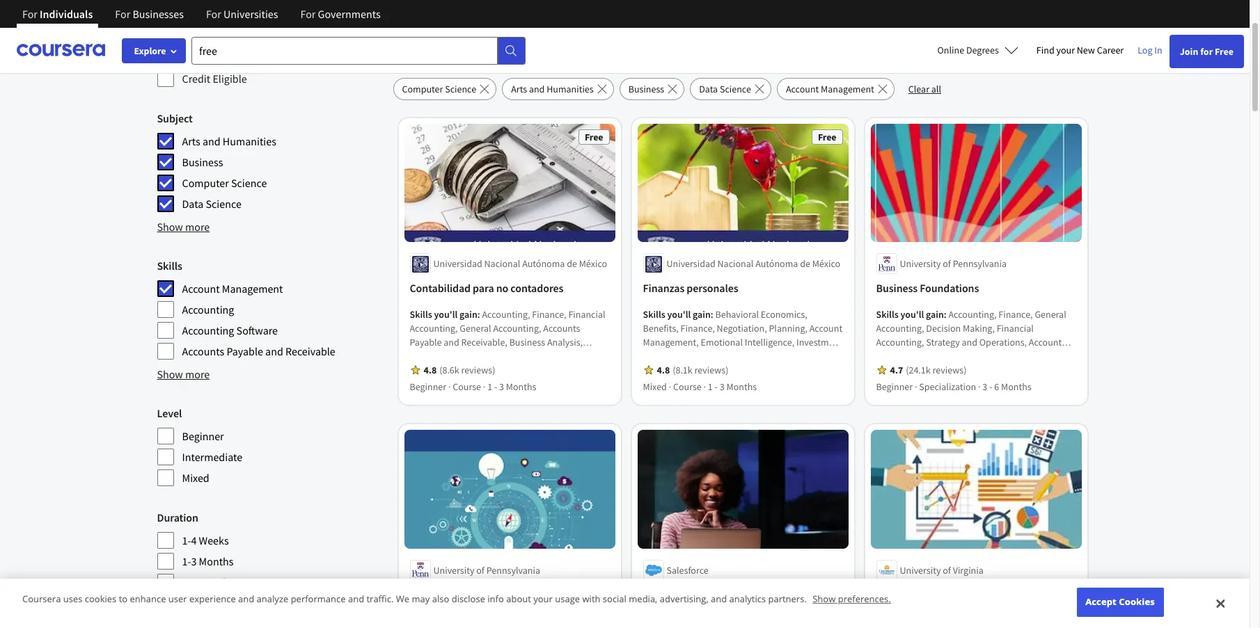 Task type: describe. For each thing, give the bounding box(es) containing it.
log
[[1138, 44, 1153, 56]]

finance
[[484, 588, 520, 602]]

months up experience
[[199, 576, 234, 590]]

2 vertical spatial accounting
[[543, 588, 596, 602]]

of for foundations
[[943, 258, 951, 271]]

university for business
[[900, 258, 941, 271]]

entrepreneurship: growing your business link
[[877, 587, 1076, 604]]

- for para
[[494, 381, 497, 394]]

3 down operational
[[499, 381, 504, 394]]

join
[[1180, 45, 1199, 58]]

management inside accounting, finance, financial accounting, general accounting, accounts payable and receivable, business analysis, financial analysis, operational analysis, planning, account management
[[485, 365, 539, 377]]

beginner for beginner · specialization · 3 - 6 months
[[877, 381, 913, 394]]

0 horizontal spatial to
[[119, 594, 128, 606]]

log in link
[[1131, 42, 1170, 59]]

also
[[432, 594, 449, 606]]

accounting, down contabilidad para no contadores link
[[482, 309, 530, 321]]

university of pennsylvania for to
[[434, 565, 541, 577]]

2 management, from the top
[[643, 351, 699, 363]]

intermediate
[[182, 451, 242, 465]]

gain for personales
[[693, 309, 711, 321]]

3 · from the left
[[669, 381, 672, 394]]

benefits,
[[643, 323, 679, 335]]

join for free
[[1180, 45, 1234, 58]]

data science inside the subject group
[[182, 197, 242, 211]]

data inside the subject group
[[182, 197, 204, 211]]

months down operational
[[506, 381, 537, 394]]

you'll for finanzas
[[668, 309, 691, 321]]

6-
[[182, 597, 191, 611]]

2 vertical spatial show
[[813, 594, 836, 606]]

beginner · specialization · 3 - 6 months
[[877, 381, 1032, 394]]

behavioral economics, benefits, finance, negotiation, planning, account management, emotional intelligence, investment management, strategy, strategy and operations
[[643, 309, 843, 363]]

operational
[[486, 351, 535, 363]]

free for finanzas personales
[[818, 131, 837, 143]]

clear all button
[[900, 78, 950, 100]]

nacional for personales
[[718, 258, 754, 271]]

skills you'll gain : for finanzas
[[643, 309, 716, 321]]

traffic.
[[367, 594, 394, 606]]

universidad for finanzas
[[667, 258, 716, 271]]

computer science inside button
[[402, 83, 477, 95]]

find your new career link
[[1030, 42, 1131, 59]]

finance, inside behavioral economics, benefits, finance, negotiation, planning, account management, emotional intelligence, investment management, strategy, strategy and operations
[[681, 323, 715, 335]]

64 results for "free"
[[393, 28, 556, 53]]

universidad for contabilidad
[[434, 258, 483, 271]]

subject group
[[157, 110, 385, 213]]

filter
[[157, 29, 188, 46]]

4.8 for contabilidad
[[424, 365, 437, 377]]

para
[[473, 282, 494, 296]]

social
[[603, 594, 627, 606]]

1 for para
[[488, 381, 493, 394]]

nacional for para
[[484, 258, 521, 271]]

4.7
[[890, 365, 904, 377]]

humanities inside 'button'
[[547, 83, 594, 95]]

: for personales
[[711, 309, 714, 321]]

finanzas personales
[[643, 282, 739, 296]]

by
[[191, 29, 205, 46]]

arts and humanities button
[[502, 78, 614, 100]]

weeks
[[199, 534, 229, 548]]

university of virginia
[[900, 565, 984, 577]]

course for finanzas
[[673, 381, 702, 394]]

economics,
[[761, 309, 808, 321]]

64
[[393, 28, 413, 53]]

sales
[[694, 588, 719, 602]]

de for finanzas personales
[[800, 258, 811, 271]]

coursera
[[22, 594, 61, 606]]

de for contabilidad para no contadores
[[567, 258, 577, 271]]

arts and humanities inside arts and humanities 'button'
[[511, 83, 594, 95]]

for individuals
[[22, 7, 93, 21]]

degrees
[[967, 44, 999, 56]]

intelligence,
[[745, 337, 795, 349]]

governments
[[318, 7, 381, 21]]

media,
[[629, 594, 658, 606]]

beginner for beginner
[[182, 430, 224, 444]]

may
[[412, 594, 430, 606]]

of for to
[[477, 565, 485, 577]]

accounting, down contabilidad on the left of page
[[410, 323, 458, 335]]

and left traffic.
[[348, 594, 364, 606]]

1 horizontal spatial to
[[472, 588, 481, 602]]

with
[[583, 594, 601, 606]]

gain for para
[[460, 309, 478, 321]]

specialization
[[920, 381, 977, 394]]

analytics
[[730, 594, 766, 606]]

introduction
[[410, 588, 469, 602]]

computer inside the subject group
[[182, 176, 229, 190]]

course for contabilidad
[[453, 381, 481, 394]]

universities
[[224, 7, 278, 21]]

skills inside group
[[157, 259, 182, 273]]

experience
[[189, 594, 236, 606]]

level group
[[157, 405, 385, 488]]

1-3 months
[[182, 555, 234, 569]]

universidad nacional autónoma de méxico for personales
[[667, 258, 841, 271]]

months down 3-6 months
[[204, 597, 239, 611]]

salesforce for salesforce sales operations
[[643, 588, 692, 602]]

contabilidad
[[410, 282, 471, 296]]

1 horizontal spatial your
[[1057, 44, 1075, 56]]

contabilidad para no contadores link
[[410, 280, 610, 297]]

duration
[[157, 511, 198, 525]]

business inside accounting, finance, financial accounting, general accounting, accounts payable and receivable, business analysis, financial analysis, operational analysis, planning, account management
[[510, 337, 545, 349]]

account inside the skills group
[[182, 282, 220, 296]]

3 down strategy,
[[720, 381, 725, 394]]

and inside the skills group
[[265, 345, 283, 359]]

show preferences. link
[[813, 594, 891, 606]]

account inside behavioral economics, benefits, finance, negotiation, planning, account management, emotional intelligence, investment management, strategy, strategy and operations
[[810, 323, 843, 335]]

contabilidad para no contadores
[[410, 282, 564, 296]]

0 vertical spatial 6
[[995, 381, 1000, 394]]

for for universities
[[206, 7, 221, 21]]

and right finance
[[523, 588, 541, 602]]

- for foundations
[[990, 381, 993, 394]]

show for accounts
[[157, 368, 183, 382]]

mixed · course · 1 - 3 months
[[643, 381, 757, 394]]

behavioral
[[716, 309, 759, 321]]

(24.1k
[[906, 365, 931, 377]]

accounts inside the skills group
[[182, 345, 224, 359]]

management inside the skills group
[[222, 282, 283, 296]]

management inside button
[[821, 83, 875, 95]]

more for data
[[185, 220, 210, 234]]

university of pennsylvania for foundations
[[900, 258, 1007, 271]]

foundations
[[920, 282, 980, 296]]

clear all
[[909, 83, 942, 95]]

4.8 (8.6k reviews)
[[424, 365, 496, 377]]

more for accounts
[[185, 368, 210, 382]]

months right specialization
[[1002, 381, 1032, 394]]

accounting, up operational
[[493, 323, 542, 335]]

uses
[[63, 594, 82, 606]]

computer science button
[[393, 78, 497, 100]]

salesforce sales operations
[[643, 588, 774, 602]]

in
[[1155, 44, 1163, 56]]

months down weeks
[[199, 555, 234, 569]]

planning, inside accounting, finance, financial accounting, general accounting, accounts payable and receivable, business analysis, financial analysis, operational analysis, planning, account management
[[410, 365, 449, 377]]

show more for accounts payable and receivable
[[157, 368, 210, 382]]

mixed for mixed
[[182, 472, 209, 485]]

12
[[191, 597, 202, 611]]

0 horizontal spatial for
[[477, 28, 501, 53]]

show for data
[[157, 220, 183, 234]]

beginner · course · 1 - 3 months
[[410, 381, 537, 394]]

user
[[168, 594, 187, 606]]

explore
[[134, 45, 166, 57]]

arts inside the subject group
[[182, 134, 200, 148]]

introduction to finance and accounting
[[410, 588, 596, 602]]

entrepreneurship:
[[877, 588, 963, 602]]

6-12 months
[[182, 597, 239, 611]]

3-
[[182, 576, 191, 590]]

skills group
[[157, 258, 385, 361]]

subject
[[157, 111, 193, 125]]

3-6 months
[[182, 576, 234, 590]]

and left analytics
[[711, 594, 727, 606]]

log in
[[1138, 44, 1163, 56]]

advertising,
[[660, 594, 709, 606]]

for for individuals
[[22, 7, 38, 21]]

3 right specialization
[[983, 381, 988, 394]]

university for entrepreneurship:
[[900, 565, 941, 577]]

(8.6k
[[440, 365, 460, 377]]

1-4 weeks
[[182, 534, 229, 548]]

coursera image
[[17, 39, 105, 61]]

contadores
[[511, 282, 564, 296]]

online degrees
[[938, 44, 999, 56]]

for governments
[[301, 7, 381, 21]]



Task type: vqa. For each thing, say whether or not it's contained in the screenshot.
Universidad
yes



Task type: locate. For each thing, give the bounding box(es) containing it.
and inside behavioral economics, benefits, finance, negotiation, planning, account management, emotional intelligence, investment management, strategy, strategy and operations
[[774, 351, 790, 363]]

0 vertical spatial more
[[185, 220, 210, 234]]

planning, down the economics,
[[769, 323, 808, 335]]

1 horizontal spatial :
[[711, 309, 714, 321]]

universidad
[[434, 258, 483, 271], [667, 258, 716, 271]]

1 horizontal spatial skills you'll gain :
[[643, 309, 716, 321]]

0 vertical spatial management,
[[643, 337, 699, 349]]

of up disclose
[[477, 565, 485, 577]]

1 vertical spatial computer
[[182, 176, 229, 190]]

0 horizontal spatial 6
[[191, 576, 197, 590]]

free down arts and humanities 'button'
[[585, 131, 604, 143]]

2 4.8 from the left
[[657, 365, 670, 377]]

enhance
[[130, 594, 166, 606]]

4.8 left (8.6k
[[424, 365, 437, 377]]

management,
[[643, 337, 699, 349], [643, 351, 699, 363]]

show more for data science
[[157, 220, 210, 234]]

data inside button
[[699, 83, 718, 95]]

and inside accounting, finance, financial accounting, general accounting, accounts payable and receivable, business analysis, financial analysis, operational analysis, planning, account management
[[444, 337, 460, 349]]

3 for from the left
[[206, 7, 221, 21]]

pennsylvania up introduction to finance and accounting link
[[487, 565, 541, 577]]

humanities down eligible
[[223, 134, 276, 148]]

- down 4.8 (8.1k reviews)
[[715, 381, 718, 394]]

for left "governments"
[[301, 7, 316, 21]]

0 horizontal spatial -
[[494, 381, 497, 394]]

What do you want to learn? text field
[[192, 37, 498, 64]]

arts and humanities inside the subject group
[[182, 134, 276, 148]]

2 de from the left
[[800, 258, 811, 271]]

1 horizontal spatial management
[[485, 365, 539, 377]]

business inside the subject group
[[182, 155, 223, 169]]

1 vertical spatial pennsylvania
[[487, 565, 541, 577]]

business foundations link
[[877, 280, 1076, 297]]

2 vertical spatial management
[[485, 365, 539, 377]]

1 horizontal spatial for
[[1201, 45, 1213, 58]]

2 horizontal spatial management
[[821, 83, 875, 95]]

2 gain from the left
[[693, 309, 711, 321]]

mixed
[[643, 381, 667, 394], [182, 472, 209, 485]]

humanities inside the subject group
[[223, 134, 276, 148]]

0 vertical spatial accounting
[[182, 303, 234, 317]]

accounting up accounting software on the bottom of the page
[[182, 303, 234, 317]]

1 reviews) from the left
[[461, 365, 496, 377]]

of up foundations
[[943, 258, 951, 271]]

méxico for contabilidad para no contadores
[[579, 258, 607, 271]]

4 for from the left
[[301, 7, 316, 21]]

6 up 12
[[191, 576, 197, 590]]

1 - from the left
[[494, 381, 497, 394]]

4
[[191, 534, 197, 548]]

1 gain from the left
[[460, 309, 478, 321]]

0 horizontal spatial arts
[[182, 134, 200, 148]]

online degrees button
[[927, 35, 1030, 65]]

arts down "free"
[[511, 83, 527, 95]]

0 horizontal spatial mixed
[[182, 472, 209, 485]]

1 more from the top
[[185, 220, 210, 234]]

mixed down 4.8 (8.1k reviews)
[[643, 381, 667, 394]]

disclose
[[452, 594, 485, 606]]

0 horizontal spatial free
[[585, 131, 604, 143]]

data science
[[699, 83, 751, 95], [182, 197, 242, 211]]

pennsylvania for to
[[487, 565, 541, 577]]

explore button
[[122, 38, 186, 63]]

2 nacional from the left
[[718, 258, 754, 271]]

2 for from the left
[[115, 7, 130, 21]]

1 · from the left
[[449, 381, 451, 394]]

: up general
[[478, 309, 480, 321]]

1 vertical spatial accounting
[[182, 324, 234, 338]]

1 vertical spatial your
[[534, 594, 553, 606]]

your right find
[[1057, 44, 1075, 56]]

accounting left the software
[[182, 324, 234, 338]]

university up introduction
[[434, 565, 475, 577]]

finance, up emotional
[[681, 323, 715, 335]]

1 horizontal spatial data
[[699, 83, 718, 95]]

for left individuals
[[22, 7, 38, 21]]

1 vertical spatial data
[[182, 197, 204, 211]]

2 skills you'll gain : from the left
[[643, 309, 716, 321]]

accounting left "social"
[[543, 588, 596, 602]]

beginner down (8.6k
[[410, 381, 447, 394]]

accounting software
[[182, 324, 278, 338]]

-
[[494, 381, 497, 394], [715, 381, 718, 394], [990, 381, 993, 394]]

accept cookies
[[1086, 596, 1155, 609]]

your
[[1007, 588, 1028, 602]]

course down the 4.8 (8.6k reviews) at the bottom left of the page
[[453, 381, 481, 394]]

1 horizontal spatial university of pennsylvania
[[900, 258, 1007, 271]]

: left "behavioral"
[[711, 309, 714, 321]]

1- down duration
[[182, 534, 191, 548]]

1 for from the left
[[22, 7, 38, 21]]

4 · from the left
[[704, 381, 706, 394]]

0 horizontal spatial your
[[534, 594, 553, 606]]

all
[[932, 83, 942, 95]]

2 : from the left
[[711, 309, 714, 321]]

1 1- from the top
[[182, 534, 191, 548]]

1 vertical spatial arts
[[182, 134, 200, 148]]

0 vertical spatial university of pennsylvania
[[900, 258, 1007, 271]]

2 universidad from the left
[[667, 258, 716, 271]]

0 vertical spatial data
[[699, 83, 718, 95]]

university up business foundations
[[900, 258, 941, 271]]

account management inside button
[[786, 83, 875, 95]]

1 vertical spatial show more button
[[157, 366, 210, 383]]

3 skills you'll gain : from the left
[[877, 309, 949, 321]]

beginner up intermediate
[[182, 430, 224, 444]]

clear
[[909, 83, 930, 95]]

software
[[237, 324, 278, 338]]

salesforce left sales
[[643, 588, 692, 602]]

more
[[185, 220, 210, 234], [185, 368, 210, 382]]

level
[[157, 407, 182, 421]]

méxico for finanzas personales
[[813, 258, 841, 271]]

1 horizontal spatial universidad nacional autónoma de méxico
[[667, 258, 841, 271]]

payable inside accounting, finance, financial accounting, general accounting, accounts payable and receivable, business analysis, financial analysis, operational analysis, planning, account management
[[410, 337, 442, 349]]

0 horizontal spatial 1
[[488, 381, 493, 394]]

0 vertical spatial your
[[1057, 44, 1075, 56]]

0 vertical spatial computer science
[[402, 83, 477, 95]]

0 vertical spatial show more button
[[157, 219, 210, 235]]

mixed inside level group
[[182, 472, 209, 485]]

1 horizontal spatial 1
[[708, 381, 713, 394]]

1 méxico from the left
[[579, 258, 607, 271]]

cookies
[[85, 594, 117, 606]]

1 horizontal spatial accounts
[[543, 323, 580, 335]]

0 vertical spatial finance,
[[532, 309, 567, 321]]

find your new career
[[1037, 44, 1124, 56]]

3 inside duration group
[[191, 555, 197, 569]]

banner navigation
[[11, 0, 392, 38]]

autónoma for contabilidad para no contadores
[[523, 258, 565, 271]]

1 vertical spatial mixed
[[182, 472, 209, 485]]

3 - from the left
[[990, 381, 993, 394]]

1 : from the left
[[478, 309, 480, 321]]

0 horizontal spatial payable
[[227, 345, 263, 359]]

for left the universities
[[206, 7, 221, 21]]

6 inside duration group
[[191, 576, 197, 590]]

university of pennsylvania up foundations
[[900, 258, 1007, 271]]

1 autónoma from the left
[[523, 258, 565, 271]]

new
[[1077, 44, 1096, 56]]

you'll for contabilidad
[[434, 309, 458, 321]]

0 horizontal spatial humanities
[[223, 134, 276, 148]]

5 · from the left
[[915, 381, 918, 394]]

university for introduction
[[434, 565, 475, 577]]

arts inside 'button'
[[511, 83, 527, 95]]

1 course from the left
[[453, 381, 481, 394]]

for left "businesses"
[[115, 7, 130, 21]]

operations right sales
[[721, 588, 774, 602]]

and down 'intelligence,'
[[774, 351, 790, 363]]

find
[[1037, 44, 1055, 56]]

partners.
[[769, 594, 807, 606]]

and left analyze
[[238, 594, 254, 606]]

1 horizontal spatial beginner
[[410, 381, 447, 394]]

and inside 'button'
[[529, 83, 545, 95]]

0 vertical spatial pennsylvania
[[953, 258, 1007, 271]]

operations inside behavioral economics, benefits, finance, negotiation, planning, account management, emotional intelligence, investment management, strategy, strategy and operations
[[792, 351, 837, 363]]

1 down the 4.8 (8.6k reviews) at the bottom left of the page
[[488, 381, 493, 394]]

0 horizontal spatial account management
[[182, 282, 283, 296]]

about
[[507, 594, 531, 606]]

0 vertical spatial humanities
[[547, 83, 594, 95]]

1 horizontal spatial you'll
[[668, 309, 691, 321]]

for for businesses
[[115, 7, 130, 21]]

analysis,
[[547, 337, 583, 349], [449, 351, 484, 363], [537, 351, 572, 363]]

0 vertical spatial arts
[[511, 83, 527, 95]]

2 1 from the left
[[708, 381, 713, 394]]

universidad nacional autónoma de méxico for para
[[434, 258, 607, 271]]

2 horizontal spatial you'll
[[901, 309, 924, 321]]

universidad up finanzas personales
[[667, 258, 716, 271]]

credit
[[182, 72, 210, 86]]

beginner for beginner · course · 1 - 3 months
[[410, 381, 447, 394]]

1 down 4.8 (8.1k reviews)
[[708, 381, 713, 394]]

beginner down 4.7
[[877, 381, 913, 394]]

pennsylvania up business foundations link
[[953, 258, 1007, 271]]

2 reviews) from the left
[[695, 365, 729, 377]]

account inside accounting, finance, financial accounting, general accounting, accounts payable and receivable, business analysis, financial analysis, operational analysis, planning, account management
[[451, 365, 484, 377]]

eligible
[[213, 72, 247, 86]]

1- for 3
[[182, 555, 191, 569]]

course down the (8.1k
[[673, 381, 702, 394]]

6
[[995, 381, 1000, 394], [191, 576, 197, 590]]

2 horizontal spatial :
[[944, 309, 947, 321]]

computer science inside the subject group
[[182, 176, 267, 190]]

of for growing
[[943, 565, 951, 577]]

and down the software
[[265, 345, 283, 359]]

1 skills you'll gain : from the left
[[410, 309, 482, 321]]

mixed down intermediate
[[182, 472, 209, 485]]

: down foundations
[[944, 309, 947, 321]]

3 reviews) from the left
[[933, 365, 967, 377]]

analysis, up the 4.8 (8.6k reviews) at the bottom left of the page
[[449, 351, 484, 363]]

0 vertical spatial show more
[[157, 220, 210, 234]]

1- up "3-"
[[182, 555, 191, 569]]

computer science
[[402, 83, 477, 95], [182, 176, 267, 190]]

3 gain from the left
[[926, 309, 944, 321]]

to left info
[[472, 588, 481, 602]]

1 show more button from the top
[[157, 219, 210, 235]]

businesses
[[133, 7, 184, 21]]

computer inside button
[[402, 83, 443, 95]]

reviews) for foundations
[[933, 365, 967, 377]]

autónoma up contadores
[[523, 258, 565, 271]]

science
[[445, 83, 477, 95], [720, 83, 751, 95], [231, 176, 267, 190], [206, 197, 242, 211]]

accounts down contadores
[[543, 323, 580, 335]]

0 vertical spatial account management
[[786, 83, 875, 95]]

1 horizontal spatial gain
[[693, 309, 711, 321]]

salesforce
[[667, 565, 709, 577], [643, 588, 692, 602]]

de up the economics,
[[800, 258, 811, 271]]

1 nacional from the left
[[484, 258, 521, 271]]

salesforce up advertising,
[[667, 565, 709, 577]]

for for governments
[[301, 7, 316, 21]]

None search field
[[192, 37, 526, 64]]

0 horizontal spatial 4.8
[[424, 365, 437, 377]]

your right about
[[534, 594, 553, 606]]

4.8
[[424, 365, 437, 377], [657, 365, 670, 377]]

finance, inside accounting, finance, financial accounting, general accounting, accounts payable and receivable, business analysis, financial analysis, operational analysis, planning, account management
[[532, 309, 567, 321]]

receivable,
[[461, 337, 508, 349]]

growing
[[965, 588, 1005, 602]]

2 you'll from the left
[[668, 309, 691, 321]]

arts and humanities down "free"
[[511, 83, 594, 95]]

0 horizontal spatial operations
[[721, 588, 774, 602]]

2 horizontal spatial -
[[990, 381, 993, 394]]

nacional up finanzas personales link
[[718, 258, 754, 271]]

general
[[460, 323, 492, 335]]

2 show more button from the top
[[157, 366, 210, 383]]

account
[[786, 83, 819, 95], [182, 282, 220, 296], [810, 323, 843, 335], [451, 365, 484, 377]]

1 universidad from the left
[[434, 258, 483, 271]]

salesforce for salesforce
[[667, 565, 709, 577]]

and down credit eligible
[[203, 134, 221, 148]]

1 vertical spatial university of pennsylvania
[[434, 565, 541, 577]]

1 you'll from the left
[[434, 309, 458, 321]]

0 horizontal spatial you'll
[[434, 309, 458, 321]]

0 vertical spatial financial
[[569, 309, 606, 321]]

analysis, down contadores
[[547, 337, 583, 349]]

business button
[[620, 78, 685, 100]]

- for personales
[[715, 381, 718, 394]]

0 vertical spatial computer
[[402, 83, 443, 95]]

autónoma for finanzas personales
[[756, 258, 798, 271]]

you'll
[[434, 309, 458, 321], [668, 309, 691, 321], [901, 309, 924, 321]]

6 right specialization
[[995, 381, 1000, 394]]

1 horizontal spatial pennsylvania
[[953, 258, 1007, 271]]

beginner inside level group
[[182, 430, 224, 444]]

you'll up benefits, at bottom
[[668, 309, 691, 321]]

mixed for mixed · course · 1 - 3 months
[[643, 381, 667, 394]]

preferences.
[[838, 594, 891, 606]]

0 vertical spatial 1-
[[182, 534, 191, 548]]

accounts inside accounting, finance, financial accounting, general accounting, accounts payable and receivable, business analysis, financial analysis, operational analysis, planning, account management
[[543, 323, 580, 335]]

1 horizontal spatial planning,
[[769, 323, 808, 335]]

duration group
[[157, 510, 385, 629]]

1 horizontal spatial account management
[[786, 83, 875, 95]]

finance, down contadores
[[532, 309, 567, 321]]

1 vertical spatial show more
[[157, 368, 210, 382]]

show more button for accounts
[[157, 366, 210, 383]]

payable inside the skills group
[[227, 345, 263, 359]]

1 horizontal spatial reviews)
[[695, 365, 729, 377]]

nacional up 'no'
[[484, 258, 521, 271]]

2 horizontal spatial skills you'll gain :
[[877, 309, 949, 321]]

1 vertical spatial finance,
[[681, 323, 715, 335]]

data science inside button
[[699, 83, 751, 95]]

arts down subject on the top
[[182, 134, 200, 148]]

1 4.8 from the left
[[424, 365, 437, 377]]

- down operational
[[494, 381, 497, 394]]

1 vertical spatial financial
[[410, 351, 447, 363]]

1 vertical spatial account management
[[182, 282, 283, 296]]

planning, up beginner · course · 1 - 3 months
[[410, 365, 449, 377]]

humanities down "free"
[[547, 83, 594, 95]]

and down "free"
[[529, 83, 545, 95]]

3
[[499, 381, 504, 394], [720, 381, 725, 394], [983, 381, 988, 394], [191, 555, 197, 569]]

0 horizontal spatial data
[[182, 197, 204, 211]]

1 de from the left
[[567, 258, 577, 271]]

accept
[[1086, 596, 1117, 609]]

1 vertical spatial show
[[157, 368, 183, 382]]

1 1 from the left
[[488, 381, 493, 394]]

credit eligible
[[182, 72, 247, 86]]

0 horizontal spatial computer science
[[182, 176, 267, 190]]

to right cookies
[[119, 594, 128, 606]]

0 vertical spatial data science
[[699, 83, 751, 95]]

1 vertical spatial humanities
[[223, 134, 276, 148]]

accounts
[[543, 323, 580, 335], [182, 345, 224, 359]]

de up contabilidad para no contadores link
[[567, 258, 577, 271]]

1 show more from the top
[[157, 220, 210, 234]]

4.8 (8.1k reviews)
[[657, 365, 729, 377]]

individuals
[[40, 7, 93, 21]]

investment
[[797, 337, 843, 349]]

universidad nacional autónoma de méxico up finanzas personales link
[[667, 258, 841, 271]]

reviews) down strategy,
[[695, 365, 729, 377]]

3 : from the left
[[944, 309, 947, 321]]

results
[[417, 28, 473, 53]]

business inside button
[[629, 83, 665, 95]]

months
[[506, 381, 537, 394], [727, 381, 757, 394], [1002, 381, 1032, 394], [199, 555, 234, 569], [199, 576, 234, 590], [204, 597, 239, 611]]

1 vertical spatial 1-
[[182, 555, 191, 569]]

management, up the (8.1k
[[643, 351, 699, 363]]

1 horizontal spatial humanities
[[547, 83, 594, 95]]

4.8 for finanzas
[[657, 365, 670, 377]]

0 horizontal spatial university of pennsylvania
[[434, 565, 541, 577]]

3 you'll from the left
[[901, 309, 924, 321]]

2 course from the left
[[673, 381, 702, 394]]

1 horizontal spatial universidad
[[667, 258, 716, 271]]

1 vertical spatial management
[[222, 282, 283, 296]]

analyze
[[257, 594, 289, 606]]

usage
[[555, 594, 580, 606]]

0 horizontal spatial course
[[453, 381, 481, 394]]

free right join
[[1215, 45, 1234, 58]]

0 horizontal spatial nacional
[[484, 258, 521, 271]]

0 horizontal spatial skills you'll gain :
[[410, 309, 482, 321]]

2 1- from the top
[[182, 555, 191, 569]]

skills you'll gain : up benefits, at bottom
[[643, 309, 716, 321]]

and inside the subject group
[[203, 134, 221, 148]]

1 horizontal spatial nacional
[[718, 258, 754, 271]]

account inside button
[[786, 83, 819, 95]]

2 méxico from the left
[[813, 258, 841, 271]]

financial
[[569, 309, 606, 321], [410, 351, 447, 363]]

1 horizontal spatial financial
[[569, 309, 606, 321]]

·
[[449, 381, 451, 394], [483, 381, 486, 394], [669, 381, 672, 394], [704, 381, 706, 394], [915, 381, 918, 394], [979, 381, 981, 394]]

6 · from the left
[[979, 381, 981, 394]]

payable down the software
[[227, 345, 263, 359]]

accounting for accounting software
[[182, 324, 234, 338]]

salesforce sales operations link
[[643, 587, 843, 604]]

negotiation,
[[717, 323, 767, 335]]

university
[[900, 258, 941, 271], [434, 565, 475, 577], [900, 565, 941, 577]]

1 management, from the top
[[643, 337, 699, 349]]

introduction to finance and accounting link
[[410, 587, 610, 604]]

1 vertical spatial arts and humanities
[[182, 134, 276, 148]]

0 horizontal spatial planning,
[[410, 365, 449, 377]]

: for para
[[478, 309, 480, 321]]

1- for 4
[[182, 534, 191, 548]]

skills you'll gain : for contabilidad
[[410, 309, 482, 321]]

reviews) up beginner · course · 1 - 3 months
[[461, 365, 496, 377]]

2 autónoma from the left
[[756, 258, 798, 271]]

0 horizontal spatial pennsylvania
[[487, 565, 541, 577]]

reviews)
[[461, 365, 496, 377], [695, 365, 729, 377], [933, 365, 967, 377]]

planning,
[[769, 323, 808, 335], [410, 365, 449, 377]]

2 horizontal spatial reviews)
[[933, 365, 967, 377]]

1 horizontal spatial mixed
[[643, 381, 667, 394]]

you'll down contabilidad on the left of page
[[434, 309, 458, 321]]

0 horizontal spatial data science
[[182, 197, 242, 211]]

1 for personales
[[708, 381, 713, 394]]

0 horizontal spatial de
[[567, 258, 577, 271]]

2 - from the left
[[715, 381, 718, 394]]

account management inside the skills group
[[182, 282, 283, 296]]

1 horizontal spatial arts and humanities
[[511, 83, 594, 95]]

0 horizontal spatial méxico
[[579, 258, 607, 271]]

gain down personales
[[693, 309, 711, 321]]

arts and humanities down subject on the top
[[182, 134, 276, 148]]

we
[[396, 594, 410, 606]]

personales
[[687, 282, 739, 296]]

autónoma
[[523, 258, 565, 271], [756, 258, 798, 271]]

university up entrepreneurship: on the right bottom of the page
[[900, 565, 941, 577]]

you'll down business foundations
[[901, 309, 924, 321]]

0 horizontal spatial arts and humanities
[[182, 134, 276, 148]]

2 · from the left
[[483, 381, 486, 394]]

skills
[[157, 259, 182, 273], [410, 309, 432, 321], [643, 309, 666, 321], [877, 309, 899, 321]]

2 show more from the top
[[157, 368, 210, 382]]

0 vertical spatial management
[[821, 83, 875, 95]]

0 horizontal spatial beginner
[[182, 430, 224, 444]]

info
[[488, 594, 504, 606]]

universidad nacional autónoma de méxico up contabilidad para no contadores link
[[434, 258, 607, 271]]

0 vertical spatial salesforce
[[667, 565, 709, 577]]

free for contabilidad para no contadores
[[585, 131, 604, 143]]

planning, inside behavioral economics, benefits, finance, negotiation, planning, account management, emotional intelligence, investment management, strategy, strategy and operations
[[769, 323, 808, 335]]

performance
[[291, 594, 346, 606]]

show more button for data
[[157, 219, 210, 235]]

months down strategy
[[727, 381, 757, 394]]

2 more from the top
[[185, 368, 210, 382]]

2 universidad nacional autónoma de méxico from the left
[[667, 258, 841, 271]]

free down account management button
[[818, 131, 837, 143]]

- right specialization
[[990, 381, 993, 394]]

operations down investment
[[792, 351, 837, 363]]

reviews) for para
[[461, 365, 496, 377]]

virginia
[[953, 565, 984, 577]]

accounting for accounting
[[182, 303, 234, 317]]

finance,
[[532, 309, 567, 321], [681, 323, 715, 335]]

autónoma up finanzas personales link
[[756, 258, 798, 271]]

analysis, right operational
[[537, 351, 572, 363]]

1 universidad nacional autónoma de méxico from the left
[[434, 258, 607, 271]]

1 vertical spatial accounts
[[182, 345, 224, 359]]

pennsylvania for foundations
[[953, 258, 1007, 271]]

strategy
[[739, 351, 773, 363]]

2 horizontal spatial free
[[1215, 45, 1234, 58]]

data science button
[[690, 78, 772, 100]]

management, down benefits, at bottom
[[643, 337, 699, 349]]

gain down business foundations
[[926, 309, 944, 321]]

1 vertical spatial operations
[[721, 588, 774, 602]]

accounts down accounting software on the bottom of the page
[[182, 345, 224, 359]]

for left "free"
[[477, 28, 501, 53]]

for
[[22, 7, 38, 21], [115, 7, 130, 21], [206, 7, 221, 21], [301, 7, 316, 21]]

reviews) for personales
[[695, 365, 729, 377]]

1 vertical spatial management,
[[643, 351, 699, 363]]



